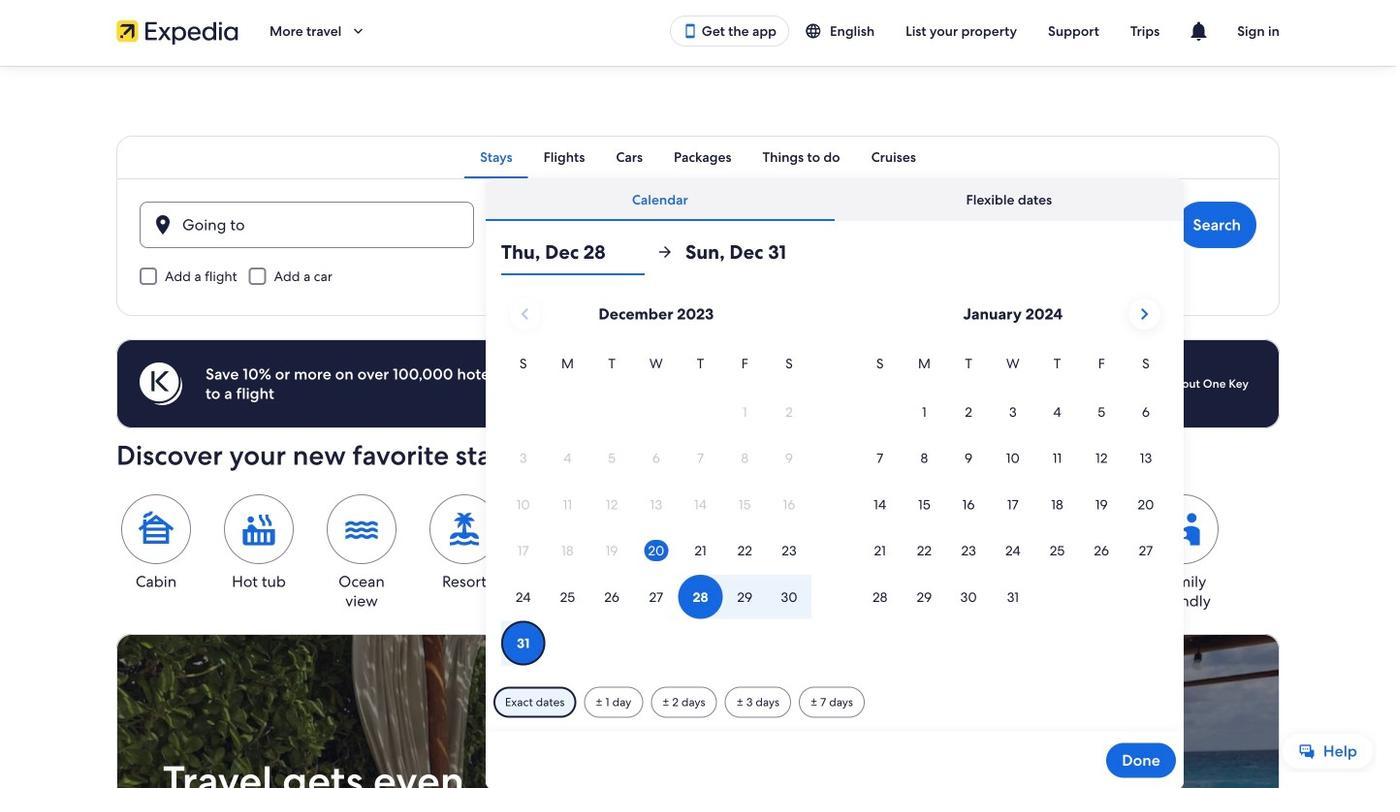 Task type: locate. For each thing, give the bounding box(es) containing it.
next month image
[[1133, 303, 1157, 326]]

tab list
[[116, 136, 1280, 178], [486, 178, 1184, 221]]

more travel image
[[349, 22, 367, 40]]

communication center icon image
[[1188, 19, 1211, 43]]

main content
[[0, 66, 1397, 789]]

january 2024 element
[[858, 353, 1169, 621]]

application
[[501, 291, 1169, 668]]



Task type: vqa. For each thing, say whether or not it's contained in the screenshot.
medium image to the left
no



Task type: describe. For each thing, give the bounding box(es) containing it.
directional image
[[657, 243, 674, 261]]

expedia logo image
[[116, 17, 239, 45]]

today element
[[644, 540, 669, 562]]

download the app button image
[[683, 23, 698, 39]]

travel sale activities deals image
[[116, 634, 1280, 789]]

december 2023 element
[[501, 353, 812, 668]]

previous month image
[[514, 303, 537, 326]]

small image
[[805, 22, 830, 40]]



